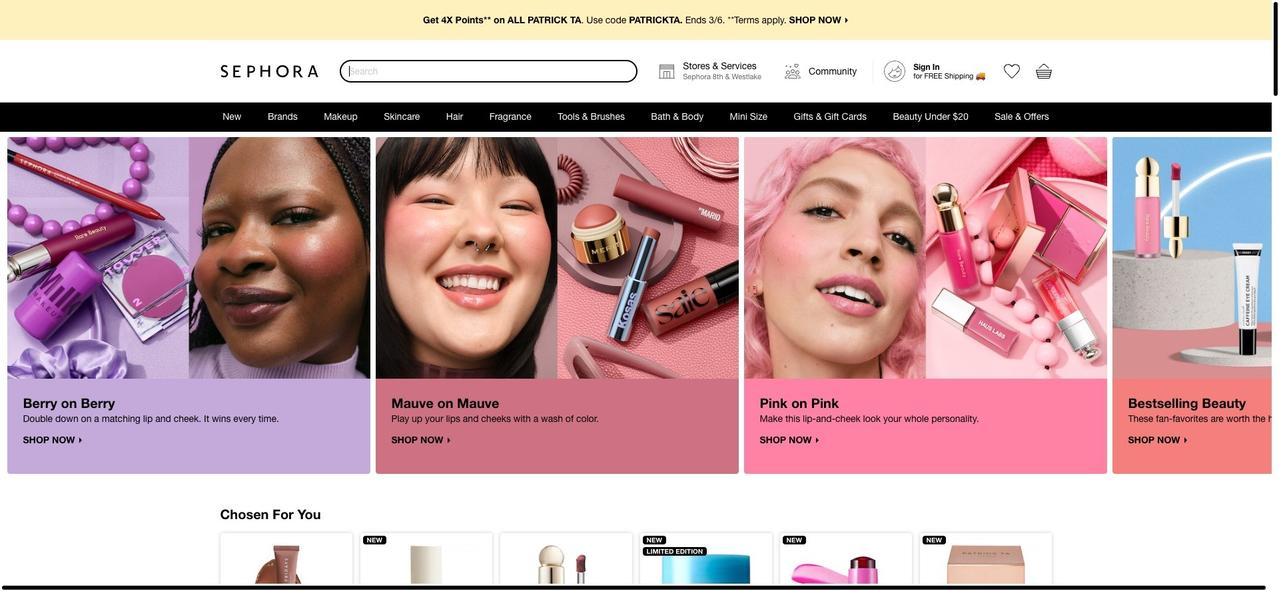 Task type: describe. For each thing, give the bounding box(es) containing it.
summer fridays - lip butter balm for hydration & shine image
[[231, 545, 342, 592]]

summer fridays - dream lip oil for moisturizing sheer coverage image
[[371, 545, 482, 592]]

laneige - lip sleeping mask intense hydration with vitamin c image
[[651, 545, 762, 592]]

sephora homepage image
[[220, 65, 318, 78]]

milk makeup - cooling water jelly tint lip + cheek blush stain image
[[791, 545, 902, 592]]



Task type: vqa. For each thing, say whether or not it's contained in the screenshot.
MILK MAKEUP - Cooling Water Jelly Tint Lip + Cheek Blush Stain image at the right bottom of page
yes



Task type: locate. For each thing, give the bounding box(es) containing it.
None field
[[340, 60, 638, 83]]

patrick ta - major headlines double-take crème & powder blush duo image
[[931, 545, 1042, 592]]

rare beauty by selena gomez - soft pinch liquid blush image
[[511, 545, 622, 592]]

Search search field
[[341, 61, 637, 81]]

go to basket image
[[1036, 63, 1052, 79]]

None search field
[[340, 60, 638, 83]]



